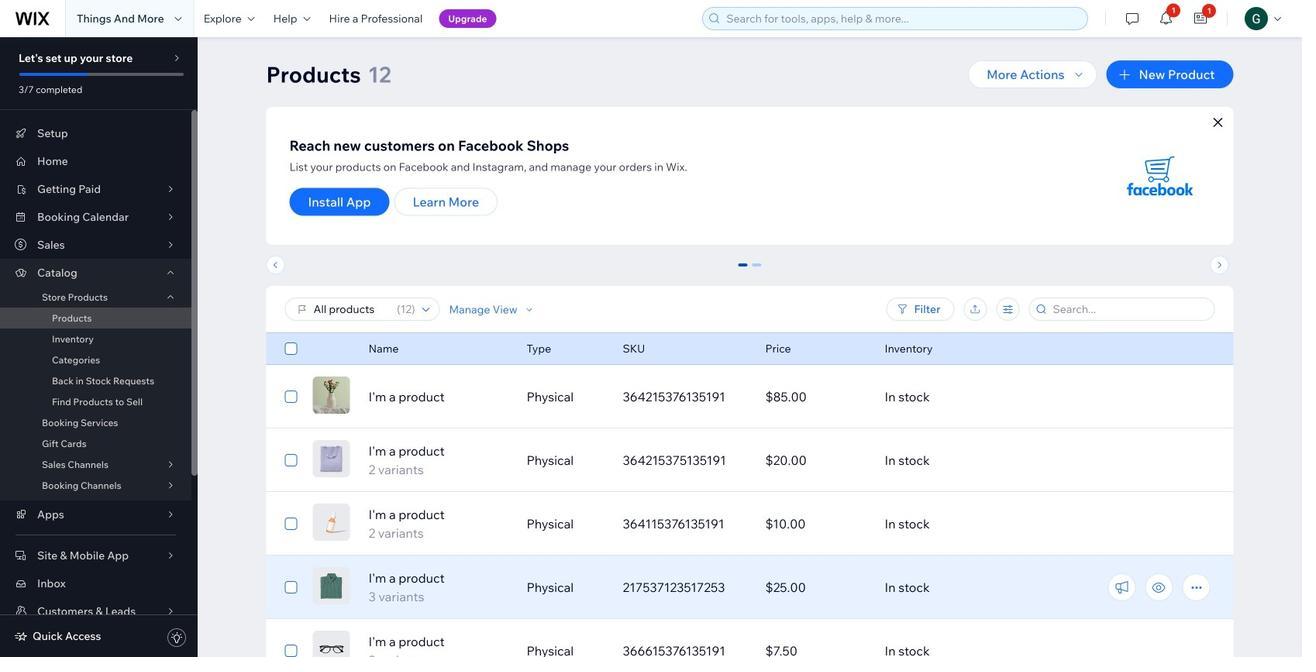 Task type: describe. For each thing, give the bounding box(es) containing it.
Unsaved view field
[[309, 299, 392, 320]]

reach new customers on facebook shops image
[[1110, 126, 1211, 226]]

Search... field
[[1049, 299, 1210, 320]]



Task type: vqa. For each thing, say whether or not it's contained in the screenshot.
Add
no



Task type: locate. For each thing, give the bounding box(es) containing it.
sidebar element
[[0, 37, 198, 658]]

None checkbox
[[285, 515, 297, 534], [285, 642, 297, 658], [285, 515, 297, 534], [285, 642, 297, 658]]

None checkbox
[[285, 340, 297, 358], [285, 388, 297, 406], [285, 451, 297, 470], [285, 578, 297, 597], [285, 340, 297, 358], [285, 388, 297, 406], [285, 451, 297, 470], [285, 578, 297, 597]]

Search for tools, apps, help & more... field
[[722, 8, 1084, 29]]



